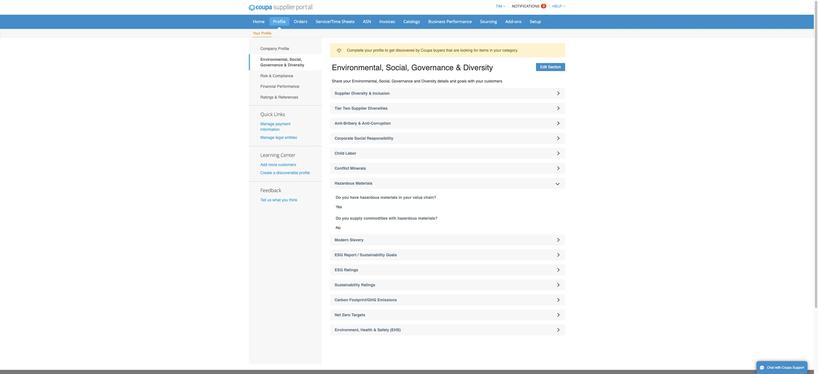 Task type: locate. For each thing, give the bounding box(es) containing it.
0 vertical spatial customers
[[485, 79, 503, 83]]

and left details
[[414, 79, 421, 83]]

0 vertical spatial performance
[[447, 19, 472, 24]]

you
[[342, 195, 349, 200], [282, 198, 288, 202], [342, 216, 349, 221]]

social, down company profile link in the top of the page
[[290, 57, 302, 62]]

carbon footprint/ghg emissions button
[[330, 294, 566, 306]]

navigation containing notifications 0
[[494, 1, 566, 12]]

tier two supplier diversities heading
[[330, 103, 566, 114]]

profile inside your profile link
[[261, 31, 272, 35]]

compliance
[[273, 74, 293, 78]]

ons
[[515, 19, 522, 24]]

environmental, social, governance & diversity up "share your environmental, social, governance and diversity details and goals with your customers"
[[332, 63, 493, 72]]

0 horizontal spatial in
[[399, 195, 402, 200]]

2 esg from the top
[[335, 268, 343, 272]]

ratings up carbon footprint/ghg emissions
[[361, 283, 376, 287]]

home
[[253, 19, 265, 24]]

you left supply
[[342, 216, 349, 221]]

2 vertical spatial profile
[[278, 46, 289, 51]]

2 vertical spatial ratings
[[361, 283, 376, 287]]

do
[[336, 195, 341, 200], [336, 216, 341, 221]]

1 horizontal spatial ratings
[[344, 268, 358, 272]]

company profile
[[261, 46, 289, 51]]

orders link
[[291, 17, 311, 26]]

1 vertical spatial supplier
[[352, 106, 367, 111]]

references
[[279, 95, 298, 99]]

commodities
[[364, 216, 388, 221]]

your left the category.
[[494, 48, 502, 53]]

do up no
[[336, 216, 341, 221]]

1 vertical spatial performance
[[277, 84, 299, 89]]

do up the yes
[[336, 195, 341, 200]]

and left goals
[[450, 79, 457, 83]]

get
[[390, 48, 395, 53]]

orders
[[294, 19, 308, 24]]

performance
[[447, 19, 472, 24], [277, 84, 299, 89]]

quick
[[261, 111, 273, 117]]

2 vertical spatial social,
[[379, 79, 391, 83]]

hazardous left materials?
[[398, 216, 417, 221]]

profile right discoverable
[[299, 171, 310, 175]]

supplier diversity & inclusion
[[335, 91, 390, 96]]

profile inside company profile link
[[278, 46, 289, 51]]

supplier
[[335, 91, 350, 96], [352, 106, 367, 111]]

0 horizontal spatial anti-
[[335, 121, 344, 126]]

0 horizontal spatial supplier
[[335, 91, 350, 96]]

0 vertical spatial do
[[336, 195, 341, 200]]

& right 'risk'
[[269, 74, 272, 78]]

bribery
[[344, 121, 357, 126]]

environmental, down "complete"
[[332, 63, 384, 72]]

1 esg from the top
[[335, 253, 343, 257]]

& right the bribery
[[358, 121, 361, 126]]

0 vertical spatial environmental,
[[261, 57, 289, 62]]

esg left report on the left of the page
[[335, 253, 343, 257]]

sustainability ratings heading
[[330, 279, 566, 291]]

0 vertical spatial ratings
[[261, 95, 274, 99]]

0 vertical spatial profile
[[273, 19, 286, 24]]

1 vertical spatial social,
[[386, 63, 409, 72]]

0 vertical spatial coupa
[[421, 48, 433, 53]]

company
[[261, 46, 277, 51]]

2 horizontal spatial with
[[776, 366, 782, 370]]

report
[[344, 253, 357, 257]]

ratings for esg
[[344, 268, 358, 272]]

business
[[429, 19, 446, 24]]

coupa right by on the top right of the page
[[421, 48, 433, 53]]

1 vertical spatial ratings
[[344, 268, 358, 272]]

setup link
[[527, 17, 545, 26]]

edit
[[541, 65, 547, 69]]

carbon footprint/ghg emissions
[[335, 298, 397, 302]]

ratings inside sustainability ratings dropdown button
[[361, 283, 376, 287]]

0 horizontal spatial profile
[[299, 171, 310, 175]]

asn
[[363, 19, 371, 24]]

1 vertical spatial sustainability
[[335, 283, 360, 287]]

health
[[361, 328, 373, 332]]

diversity
[[288, 63, 304, 67], [464, 63, 493, 72], [422, 79, 437, 83], [352, 91, 368, 96]]

performance for financial performance
[[277, 84, 299, 89]]

your
[[253, 31, 260, 35]]

1 vertical spatial profile
[[261, 31, 272, 35]]

in
[[490, 48, 493, 53], [399, 195, 402, 200]]

2 do from the top
[[336, 216, 341, 221]]

2 manage from the top
[[261, 135, 275, 140]]

coupa inside button
[[782, 366, 792, 370]]

diversity up tier two supplier diversities
[[352, 91, 368, 96]]

inclusion
[[373, 91, 390, 96]]

1 vertical spatial esg
[[335, 268, 343, 272]]

with right goals
[[468, 79, 475, 83]]

environment,
[[335, 328, 360, 332]]

1 vertical spatial hazardous
[[398, 216, 417, 221]]

& left inclusion
[[369, 91, 372, 96]]

buyers
[[434, 48, 445, 53]]

1 horizontal spatial supplier
[[352, 106, 367, 111]]

two
[[343, 106, 351, 111]]

you for do you supply commodities with hazardous materials?
[[342, 216, 349, 221]]

& left safety
[[374, 328, 377, 332]]

profile up environmental, social, governance & diversity link
[[278, 46, 289, 51]]

with right the commodities
[[389, 216, 397, 221]]

coupa
[[421, 48, 433, 53], [782, 366, 792, 370]]

ratings inside ratings & references link
[[261, 95, 274, 99]]

1 vertical spatial coupa
[[782, 366, 792, 370]]

supplier inside dropdown button
[[352, 106, 367, 111]]

environmental, up supplier diversity & inclusion
[[352, 79, 378, 83]]

notifications
[[512, 4, 540, 8]]

manage down information
[[261, 135, 275, 140]]

profile inside alert
[[374, 48, 384, 53]]

performance right business
[[447, 19, 472, 24]]

hazardous right have
[[360, 195, 380, 200]]

navigation
[[494, 1, 566, 12]]

1 anti- from the left
[[335, 121, 344, 126]]

coupa supplier portal image
[[245, 1, 316, 15]]

profile down "coupa supplier portal" image
[[273, 19, 286, 24]]

supplier right two
[[352, 106, 367, 111]]

service/time
[[316, 19, 341, 24]]

center
[[281, 152, 296, 158]]

1 horizontal spatial profile
[[374, 48, 384, 53]]

0 horizontal spatial hazardous
[[360, 195, 380, 200]]

0 vertical spatial profile
[[374, 48, 384, 53]]

minerals
[[350, 166, 366, 171]]

0 vertical spatial manage
[[261, 122, 275, 126]]

setup
[[530, 19, 541, 24]]

category.
[[503, 48, 519, 53]]

1 vertical spatial do
[[336, 216, 341, 221]]

looking
[[461, 48, 473, 53]]

hazardous materials
[[335, 181, 373, 186]]

performance up 'references'
[[277, 84, 299, 89]]

manage for manage legal entities
[[261, 135, 275, 140]]

social,
[[290, 57, 302, 62], [386, 63, 409, 72], [379, 79, 391, 83]]

environmental, social, governance & diversity up compliance
[[261, 57, 304, 67]]

modern slavery button
[[330, 234, 566, 246]]

1 horizontal spatial environmental, social, governance & diversity
[[332, 63, 493, 72]]

(ehs)
[[390, 328, 401, 332]]

you left have
[[342, 195, 349, 200]]

1 horizontal spatial and
[[450, 79, 457, 83]]

supplier inside dropdown button
[[335, 91, 350, 96]]

1 horizontal spatial anti-
[[362, 121, 371, 126]]

0 horizontal spatial performance
[[277, 84, 299, 89]]

0 horizontal spatial ratings
[[261, 95, 274, 99]]

ratings for sustainability
[[361, 283, 376, 287]]

governance
[[261, 63, 283, 67], [412, 63, 454, 72], [392, 79, 413, 83]]

performance for business performance
[[447, 19, 472, 24]]

manage payment information
[[261, 122, 291, 132]]

details
[[438, 79, 449, 83]]

0 vertical spatial social,
[[290, 57, 302, 62]]

diversity up risk & compliance link
[[288, 63, 304, 67]]

anti- up corporate social responsibility
[[362, 121, 371, 126]]

0 vertical spatial supplier
[[335, 91, 350, 96]]

ratings down financial
[[261, 95, 274, 99]]

esg report / sustainability goals heading
[[330, 249, 566, 261]]

your profile link
[[253, 30, 272, 37]]

2 horizontal spatial ratings
[[361, 283, 376, 287]]

0 vertical spatial in
[[490, 48, 493, 53]]

conflict minerals button
[[330, 163, 566, 174]]

1 vertical spatial customers
[[279, 162, 296, 167]]

edit section link
[[537, 63, 566, 71]]

add-ons link
[[502, 17, 526, 26]]

0 vertical spatial sustainability
[[360, 253, 385, 257]]

emissions
[[378, 298, 397, 302]]

supplier down share
[[335, 91, 350, 96]]

risk & compliance
[[261, 74, 293, 78]]

carbon footprint/ghg emissions heading
[[330, 294, 566, 306]]

1 horizontal spatial coupa
[[782, 366, 792, 370]]

in inside alert
[[490, 48, 493, 53]]

manage up information
[[261, 122, 275, 126]]

social, up inclusion
[[379, 79, 391, 83]]

environment, health & safety (ehs)
[[335, 328, 401, 332]]

environment, health & safety (ehs) button
[[330, 324, 566, 336]]

manage inside manage payment information
[[261, 122, 275, 126]]

invoices
[[380, 19, 395, 24]]

learning
[[261, 152, 280, 158]]

esg ratings button
[[330, 264, 566, 276]]

in right materials
[[399, 195, 402, 200]]

add
[[261, 162, 267, 167]]

anti- down tier
[[335, 121, 344, 126]]

social, down get
[[386, 63, 409, 72]]

1 vertical spatial in
[[399, 195, 402, 200]]

child
[[335, 151, 345, 156]]

responsibility
[[367, 136, 394, 141]]

1 vertical spatial with
[[389, 216, 397, 221]]

risk & compliance link
[[249, 70, 322, 81]]

links
[[274, 111, 285, 117]]

child labor
[[335, 151, 356, 156]]

1 horizontal spatial in
[[490, 48, 493, 53]]

in right items
[[490, 48, 493, 53]]

1 horizontal spatial hazardous
[[398, 216, 417, 221]]

0 vertical spatial esg
[[335, 253, 343, 257]]

1 vertical spatial manage
[[261, 135, 275, 140]]

0 vertical spatial with
[[468, 79, 475, 83]]

profile left to
[[374, 48, 384, 53]]

2 vertical spatial with
[[776, 366, 782, 370]]

tell us what you think
[[261, 198, 298, 202]]

entities
[[285, 135, 297, 140]]

you for do you have hazardous materials in your value chain?
[[342, 195, 349, 200]]

1 manage from the top
[[261, 122, 275, 126]]

sustainability down esg ratings at bottom
[[335, 283, 360, 287]]

0 horizontal spatial and
[[414, 79, 421, 83]]

add-
[[506, 19, 515, 24]]

manage legal entities link
[[261, 135, 297, 140]]

profile right your
[[261, 31, 272, 35]]

you right what
[[282, 198, 288, 202]]

ratings inside esg ratings dropdown button
[[344, 268, 358, 272]]

social
[[355, 136, 366, 141]]

chat with coupa support button
[[757, 361, 808, 374]]

1 horizontal spatial performance
[[447, 19, 472, 24]]

coupa left support at the bottom of page
[[782, 366, 792, 370]]

&
[[284, 63, 287, 67], [456, 63, 461, 72], [269, 74, 272, 78], [369, 91, 372, 96], [275, 95, 277, 99], [358, 121, 361, 126], [374, 328, 377, 332]]

profile
[[273, 19, 286, 24], [261, 31, 272, 35], [278, 46, 289, 51]]

complete
[[347, 48, 364, 53]]

diversity left details
[[422, 79, 437, 83]]

chat
[[768, 366, 775, 370]]

tim
[[496, 4, 502, 8]]

0 horizontal spatial coupa
[[421, 48, 433, 53]]

2 and from the left
[[450, 79, 457, 83]]

create a discoverable profile
[[261, 171, 310, 175]]

ratings down report on the left of the page
[[344, 268, 358, 272]]

profile for your profile
[[261, 31, 272, 35]]

corporate social responsibility heading
[[330, 133, 566, 144]]

sustainability right /
[[360, 253, 385, 257]]

esg up the sustainability ratings
[[335, 268, 343, 272]]

1 do from the top
[[336, 195, 341, 200]]

share your environmental, social, governance and diversity details and goals with your customers
[[332, 79, 503, 83]]

tier two supplier diversities button
[[330, 103, 566, 114]]

with right chat
[[776, 366, 782, 370]]

environmental, down company profile
[[261, 57, 289, 62]]

manage
[[261, 122, 275, 126], [261, 135, 275, 140]]

safety
[[378, 328, 389, 332]]

to
[[385, 48, 388, 53]]



Task type: vqa. For each thing, say whether or not it's contained in the screenshot.
ESG Ratings
yes



Task type: describe. For each thing, give the bounding box(es) containing it.
corporate
[[335, 136, 353, 141]]

do you supply commodities with hazardous materials?
[[336, 216, 438, 221]]

slavery
[[350, 238, 364, 242]]

goals
[[386, 253, 397, 257]]

conflict minerals
[[335, 166, 366, 171]]

environmental, social, governance & diversity link
[[249, 54, 322, 70]]

diversities
[[368, 106, 388, 111]]

& down 'financial performance'
[[275, 95, 277, 99]]

tell us what you think button
[[261, 197, 298, 203]]

do for do you have hazardous materials in your value chain?
[[336, 195, 341, 200]]

& inside dropdown button
[[374, 328, 377, 332]]

0 horizontal spatial customers
[[279, 162, 296, 167]]

& inside dropdown button
[[369, 91, 372, 96]]

financial performance link
[[249, 81, 322, 92]]

materials
[[356, 181, 373, 186]]

do for do you supply commodities with hazardous materials?
[[336, 216, 341, 221]]

are
[[454, 48, 460, 53]]

manage legal entities
[[261, 135, 297, 140]]

child labor heading
[[330, 148, 566, 159]]

diversity inside dropdown button
[[352, 91, 368, 96]]

sustainability ratings
[[335, 283, 376, 287]]

invoices link
[[376, 17, 399, 26]]

supplier diversity & inclusion button
[[330, 88, 566, 99]]

catalogs link
[[400, 17, 424, 26]]

materials
[[381, 195, 398, 200]]

what
[[273, 198, 281, 202]]

tell
[[261, 198, 266, 202]]

help
[[553, 4, 562, 8]]

0 vertical spatial hazardous
[[360, 195, 380, 200]]

anti-bribery & anti-corruption button
[[330, 118, 566, 129]]

tier
[[335, 106, 342, 111]]

profile for company profile
[[278, 46, 289, 51]]

a
[[273, 171, 275, 175]]

your profile
[[253, 31, 272, 35]]

1 horizontal spatial with
[[468, 79, 475, 83]]

home link
[[249, 17, 268, 26]]

esg for esg ratings
[[335, 268, 343, 272]]

edit section
[[541, 65, 561, 69]]

catalogs
[[404, 19, 420, 24]]

& up risk & compliance link
[[284, 63, 287, 67]]

2 vertical spatial environmental,
[[352, 79, 378, 83]]

conflict
[[335, 166, 349, 171]]

financial
[[261, 84, 276, 89]]

tim link
[[494, 4, 506, 8]]

net zero targets heading
[[330, 309, 566, 321]]

share
[[332, 79, 342, 83]]

diversity down 'for'
[[464, 63, 493, 72]]

environment, health & safety (ehs) heading
[[330, 324, 566, 336]]

0
[[543, 4, 545, 8]]

sourcing
[[480, 19, 497, 24]]

modern
[[335, 238, 349, 242]]

modern slavery heading
[[330, 234, 566, 246]]

sustainability ratings button
[[330, 279, 566, 291]]

section
[[548, 65, 561, 69]]

net zero targets
[[335, 313, 366, 317]]

sustainability inside dropdown button
[[360, 253, 385, 257]]

supply
[[350, 216, 363, 221]]

/
[[358, 253, 359, 257]]

think
[[289, 198, 298, 202]]

anti-bribery & anti-corruption heading
[[330, 118, 566, 129]]

help link
[[550, 4, 566, 8]]

payment
[[276, 122, 291, 126]]

us
[[267, 198, 272, 202]]

esg for esg report / sustainability goals
[[335, 253, 343, 257]]

risk
[[261, 74, 268, 78]]

your left value at the bottom of page
[[403, 195, 412, 200]]

you inside the tell us what you think button
[[282, 198, 288, 202]]

0 horizontal spatial environmental, social, governance & diversity
[[261, 57, 304, 67]]

manage payment information link
[[261, 122, 291, 132]]

& inside dropdown button
[[358, 121, 361, 126]]

1 horizontal spatial customers
[[485, 79, 503, 83]]

discovered
[[396, 48, 415, 53]]

complete your profile to get discovered by coupa buyers that are looking for items in your category.
[[347, 48, 519, 53]]

your right share
[[344, 79, 351, 83]]

esg ratings
[[335, 268, 358, 272]]

footprint/ghg
[[350, 298, 377, 302]]

coupa inside alert
[[421, 48, 433, 53]]

1 vertical spatial profile
[[299, 171, 310, 175]]

esg report / sustainability goals
[[335, 253, 397, 257]]

service/time sheets
[[316, 19, 355, 24]]

net
[[335, 313, 341, 317]]

& up goals
[[456, 63, 461, 72]]

legal
[[276, 135, 284, 140]]

conflict minerals heading
[[330, 163, 566, 174]]

anti-bribery & anti-corruption
[[335, 121, 391, 126]]

sourcing link
[[477, 17, 501, 26]]

complete your profile to get discovered by coupa buyers that are looking for items in your category. alert
[[330, 43, 566, 57]]

with inside button
[[776, 366, 782, 370]]

business performance link
[[425, 17, 476, 26]]

1 and from the left
[[414, 79, 421, 83]]

carbon
[[335, 298, 348, 302]]

2 anti- from the left
[[362, 121, 371, 126]]

learning center
[[261, 152, 296, 158]]

your right "complete"
[[365, 48, 372, 53]]

1 vertical spatial environmental,
[[332, 63, 384, 72]]

targets
[[352, 313, 366, 317]]

quick links
[[261, 111, 285, 117]]

corporate social responsibility button
[[330, 133, 566, 144]]

information
[[261, 127, 280, 132]]

esg ratings heading
[[330, 264, 566, 276]]

by
[[416, 48, 420, 53]]

sheets
[[342, 19, 355, 24]]

hazardous
[[335, 181, 355, 186]]

business performance
[[429, 19, 472, 24]]

yes
[[336, 205, 342, 209]]

add more customers
[[261, 162, 296, 167]]

hazardous materials heading
[[330, 178, 566, 189]]

value
[[413, 195, 423, 200]]

sustainability inside dropdown button
[[335, 283, 360, 287]]

supplier diversity & inclusion heading
[[330, 88, 566, 99]]

corruption
[[371, 121, 391, 126]]

ratings & references link
[[249, 92, 322, 103]]

feedback
[[261, 187, 281, 194]]

that
[[446, 48, 453, 53]]

zero
[[342, 313, 351, 317]]

manage for manage payment information
[[261, 122, 275, 126]]

profile inside profile link
[[273, 19, 286, 24]]

0 horizontal spatial with
[[389, 216, 397, 221]]

your right goals
[[476, 79, 484, 83]]



